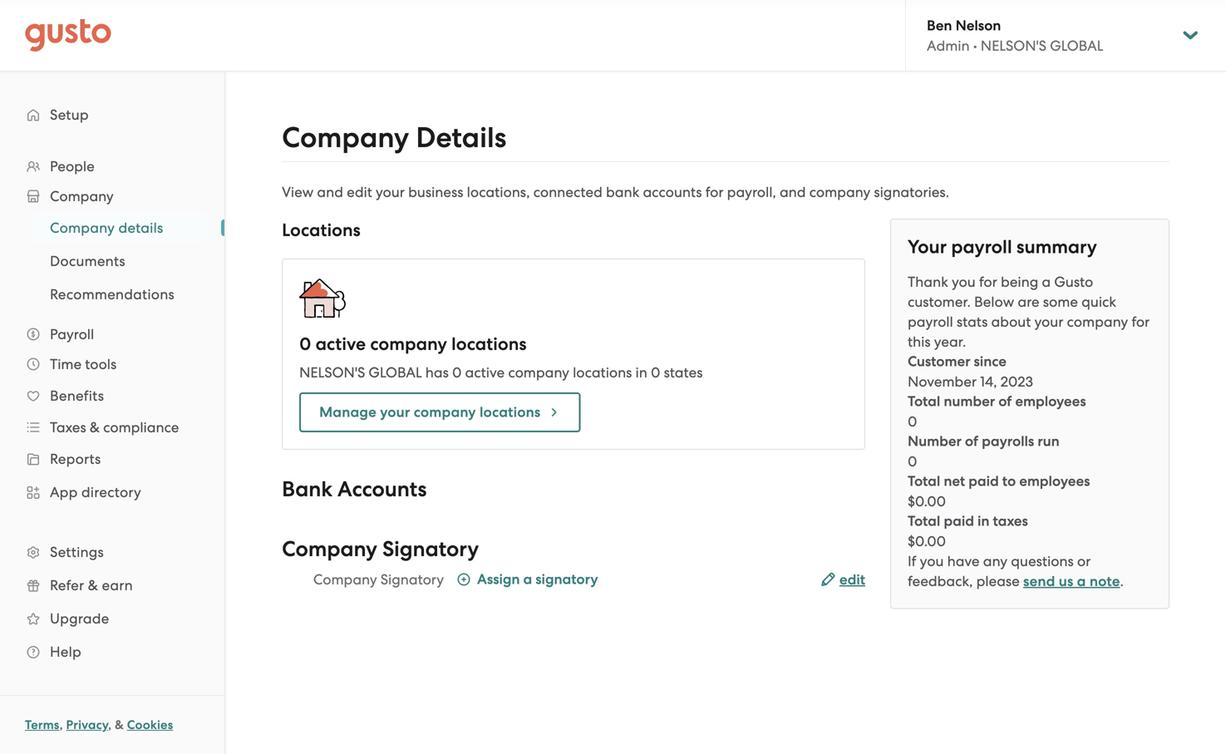 Task type: vqa. For each thing, say whether or not it's contained in the screenshot.
"credits,"
no



Task type: describe. For each thing, give the bounding box(es) containing it.
has
[[426, 364, 449, 381]]

manage your company locations
[[319, 404, 541, 421]]

payroll,
[[728, 184, 777, 200]]

details
[[119, 220, 163, 236]]

company inside dropdown button
[[50, 188, 114, 205]]

below
[[975, 294, 1015, 310]]

manage
[[319, 404, 377, 421]]

locations
[[282, 220, 361, 241]]

1 vertical spatial active
[[465, 364, 505, 381]]

us
[[1059, 573, 1074, 590]]

1 $0.00 from the top
[[908, 493, 947, 510]]

company details link
[[30, 213, 208, 243]]

bank accounts
[[282, 477, 427, 502]]

thank
[[908, 274, 949, 290]]

assign a signatory
[[477, 571, 598, 588]]

november
[[908, 373, 977, 390]]

2023
[[1001, 373, 1034, 390]]

nelson's inside ben nelson admin • nelson's global
[[981, 37, 1047, 54]]

list containing people
[[0, 151, 225, 669]]

net
[[944, 473, 966, 490]]

0 vertical spatial payroll
[[952, 236, 1013, 258]]

in inside thank you for being a gusto customer. below are some quick payroll stats about your company for this year. customer since november 14, 2023 total number of employees 0 number of payrolls run 0 total net paid to employees $0.00 total paid in taxes $0.00
[[978, 513, 990, 530]]

connected
[[534, 184, 603, 200]]

payroll
[[50, 326, 94, 343]]

2 vertical spatial &
[[115, 718, 124, 733]]

people
[[50, 158, 95, 175]]

about
[[992, 314, 1032, 330]]

edit button
[[822, 570, 866, 590]]

bank
[[606, 184, 640, 200]]

note
[[1090, 573, 1121, 590]]

summary
[[1017, 236, 1098, 258]]

you for if you have any questions or feedback, please
[[920, 553, 944, 570]]

app directory
[[50, 484, 141, 501]]

1 total from the top
[[908, 393, 941, 410]]

send us a note link
[[1024, 573, 1121, 590]]

1 vertical spatial company signatory
[[313, 571, 444, 588]]

upgrade
[[50, 611, 109, 627]]

1 vertical spatial locations
[[573, 364, 632, 381]]

any
[[984, 553, 1008, 570]]

locations for manage your company locations
[[480, 404, 541, 421]]

year.
[[935, 334, 967, 350]]

upgrade link
[[17, 604, 208, 634]]

earn
[[102, 577, 133, 594]]

terms , privacy , & cookies
[[25, 718, 173, 733]]

some
[[1044, 294, 1079, 310]]

time tools button
[[17, 349, 208, 379]]

0 vertical spatial employees
[[1016, 393, 1087, 410]]

setup link
[[17, 100, 208, 130]]

people button
[[17, 151, 208, 181]]

taxes
[[50, 419, 86, 436]]

setup
[[50, 106, 89, 123]]

directory
[[81, 484, 141, 501]]

customer
[[908, 353, 971, 370]]

gusto navigation element
[[0, 72, 225, 695]]

documents
[[50, 253, 125, 269]]

0 vertical spatial signatory
[[383, 537, 479, 562]]

2 vertical spatial for
[[1132, 314, 1151, 330]]

are
[[1018, 294, 1040, 310]]

bank
[[282, 477, 333, 502]]

refer
[[50, 577, 84, 594]]

locations,
[[467, 184, 530, 200]]

signatory
[[536, 571, 598, 588]]

2 and from the left
[[780, 184, 806, 200]]

0 vertical spatial company signatory
[[282, 537, 479, 562]]

company button
[[17, 181, 208, 211]]

to
[[1003, 473, 1017, 490]]

0 vertical spatial paid
[[969, 473, 1000, 490]]

refer & earn link
[[17, 571, 208, 601]]

settings
[[50, 544, 104, 561]]

benefits link
[[17, 381, 208, 411]]

taxes & compliance
[[50, 419, 179, 436]]

nelson
[[956, 17, 1002, 34]]

app
[[50, 484, 78, 501]]

edit inside button
[[840, 571, 866, 588]]

have
[[948, 553, 980, 570]]

home image
[[25, 19, 111, 52]]

list containing company details
[[0, 211, 225, 311]]

states
[[664, 364, 703, 381]]

2 vertical spatial your
[[380, 404, 410, 421]]

view
[[282, 184, 314, 200]]

since
[[974, 353, 1007, 370]]

1 vertical spatial of
[[966, 433, 979, 450]]

quick
[[1082, 294, 1117, 310]]

accounts
[[338, 477, 427, 502]]



Task type: locate. For each thing, give the bounding box(es) containing it.
1 horizontal spatial of
[[999, 393, 1013, 410]]

view and edit your business locations, connected bank accounts for payroll, and company signatories.
[[282, 184, 950, 200]]

0 vertical spatial for
[[706, 184, 724, 200]]

taxes & compliance button
[[17, 413, 208, 443]]

your inside thank you for being a gusto customer. below are some quick payroll stats about your company for this year. customer since november 14, 2023 total number of employees 0 number of payrolls run 0 total net paid to employees $0.00 total paid in taxes $0.00
[[1035, 314, 1064, 330]]

0 vertical spatial &
[[90, 419, 100, 436]]

compliance
[[103, 419, 179, 436]]

1 vertical spatial global
[[369, 364, 422, 381]]

if
[[908, 553, 917, 570]]

you inside thank you for being a gusto customer. below are some quick payroll stats about your company for this year. customer since november 14, 2023 total number of employees 0 number of payrolls run 0 total net paid to employees $0.00 total paid in taxes $0.00
[[952, 274, 976, 290]]

0 horizontal spatial in
[[636, 364, 648, 381]]

questions
[[1012, 553, 1074, 570]]

0 vertical spatial you
[[952, 274, 976, 290]]

privacy link
[[66, 718, 108, 733]]

& left cookies button
[[115, 718, 124, 733]]

1 and from the left
[[317, 184, 343, 200]]

0 horizontal spatial for
[[706, 184, 724, 200]]

2 horizontal spatial for
[[1132, 314, 1151, 330]]

active right has
[[465, 364, 505, 381]]

of left payrolls
[[966, 433, 979, 450]]

1 vertical spatial paid
[[944, 513, 975, 530]]

list containing customer since
[[908, 352, 1153, 551]]

& for earn
[[88, 577, 98, 594]]

payroll inside thank you for being a gusto customer. below are some quick payroll stats about your company for this year. customer since november 14, 2023 total number of employees 0 number of payrolls run 0 total net paid to employees $0.00 total paid in taxes $0.00
[[908, 314, 954, 330]]

ben nelson admin • nelson's global
[[927, 17, 1104, 54]]

a inside button
[[524, 571, 533, 588]]

0 vertical spatial total
[[908, 393, 941, 410]]

nelson's global has 0 active company locations in 0 states
[[300, 364, 703, 381]]

locations down nelson's global has 0 active company locations in 0 states
[[480, 404, 541, 421]]

tools
[[85, 356, 117, 373]]

1 horizontal spatial global
[[1051, 37, 1104, 54]]

2 vertical spatial locations
[[480, 404, 541, 421]]

company inside thank you for being a gusto customer. below are some quick payroll stats about your company for this year. customer since november 14, 2023 total number of employees 0 number of payrolls run 0 total net paid to employees $0.00 total paid in taxes $0.00
[[1068, 314, 1129, 330]]

, left the privacy link on the bottom left
[[60, 718, 63, 733]]

cookies
[[127, 718, 173, 733]]

active up manage
[[316, 334, 366, 355]]

nelson's up manage
[[300, 364, 365, 381]]

module__icon___go7vc image
[[458, 573, 471, 586]]

2 horizontal spatial a
[[1078, 573, 1087, 590]]

cookies button
[[127, 715, 173, 735]]

1 horizontal spatial ,
[[108, 718, 112, 733]]

1 vertical spatial your
[[1035, 314, 1064, 330]]

0 active company locations
[[300, 334, 527, 355]]

0 horizontal spatial ,
[[60, 718, 63, 733]]

of
[[999, 393, 1013, 410], [966, 433, 979, 450]]

company
[[282, 121, 409, 155], [50, 188, 114, 205], [50, 220, 115, 236], [282, 537, 378, 562], [313, 571, 377, 588]]

a inside thank you for being a gusto customer. below are some quick payroll stats about your company for this year. customer since november 14, 2023 total number of employees 0 number of payrolls run 0 total net paid to employees $0.00 total paid in taxes $0.00
[[1043, 274, 1051, 290]]

in
[[636, 364, 648, 381], [978, 513, 990, 530]]

send
[[1024, 573, 1056, 590]]

payroll up being
[[952, 236, 1013, 258]]

total up the if
[[908, 513, 941, 530]]

total down november
[[908, 393, 941, 410]]

1 horizontal spatial for
[[980, 274, 998, 290]]

a right assign
[[524, 571, 533, 588]]

& inside "refer & earn" link
[[88, 577, 98, 594]]

nelson's right "•"
[[981, 37, 1047, 54]]

1 vertical spatial total
[[908, 473, 941, 490]]

your payroll summary
[[908, 236, 1098, 258]]

send us a note .
[[1024, 573, 1124, 590]]

stats
[[957, 314, 988, 330]]

2 , from the left
[[108, 718, 112, 733]]

1 vertical spatial payroll
[[908, 314, 954, 330]]

.
[[1121, 573, 1124, 590]]

total left net
[[908, 473, 941, 490]]

0 vertical spatial of
[[999, 393, 1013, 410]]

number
[[944, 393, 996, 410]]

0 horizontal spatial and
[[317, 184, 343, 200]]

taxes
[[994, 513, 1029, 530]]

1 vertical spatial edit
[[840, 571, 866, 588]]

14,
[[981, 373, 998, 390]]

being
[[1001, 274, 1039, 290]]

employees down 2023
[[1016, 393, 1087, 410]]

terms
[[25, 718, 60, 733]]

0 horizontal spatial global
[[369, 364, 422, 381]]

1 vertical spatial you
[[920, 553, 944, 570]]

0 horizontal spatial a
[[524, 571, 533, 588]]

help link
[[17, 637, 208, 667]]

you inside if you have any questions or feedback, please
[[920, 553, 944, 570]]

thank you for being a gusto customer. below are some quick payroll stats about your company for this year. customer since november 14, 2023 total number of employees 0 number of payrolls run 0 total net paid to employees $0.00 total paid in taxes $0.00
[[908, 274, 1151, 550]]

0 horizontal spatial edit
[[347, 184, 372, 200]]

0 vertical spatial $0.00
[[908, 493, 947, 510]]

benefits
[[50, 388, 104, 404]]

2 vertical spatial total
[[908, 513, 941, 530]]

assign a signatory button
[[458, 570, 598, 592]]

locations up nelson's global has 0 active company locations in 0 states
[[452, 334, 527, 355]]

your down some
[[1035, 314, 1064, 330]]

in left "states" on the right of page
[[636, 364, 648, 381]]

accounts
[[643, 184, 702, 200]]

your
[[908, 236, 947, 258]]

employees down run at the bottom right
[[1020, 473, 1091, 490]]

or
[[1078, 553, 1091, 570]]

0 vertical spatial edit
[[347, 184, 372, 200]]

1 horizontal spatial you
[[952, 274, 976, 290]]

1 , from the left
[[60, 718, 63, 733]]

time
[[50, 356, 82, 373]]

0 vertical spatial nelson's
[[981, 37, 1047, 54]]

& right 'taxes'
[[90, 419, 100, 436]]

$0.00 down net
[[908, 493, 947, 510]]

1 horizontal spatial edit
[[840, 571, 866, 588]]

1 horizontal spatial active
[[465, 364, 505, 381]]

locations left "states" on the right of page
[[573, 364, 632, 381]]

0 horizontal spatial nelson's
[[300, 364, 365, 381]]

payrolls
[[982, 433, 1035, 450]]

1 vertical spatial in
[[978, 513, 990, 530]]

& inside taxes & compliance dropdown button
[[90, 419, 100, 436]]

$0.00 up the if
[[908, 533, 947, 550]]

signatory left module__icon___go7vc on the left bottom of page
[[381, 571, 444, 588]]

you
[[952, 274, 976, 290], [920, 553, 944, 570]]

& for compliance
[[90, 419, 100, 436]]

signatory up module__icon___go7vc on the left bottom of page
[[383, 537, 479, 562]]

documents link
[[30, 246, 208, 276]]

your left business
[[376, 184, 405, 200]]

and right view
[[317, 184, 343, 200]]

0 horizontal spatial of
[[966, 433, 979, 450]]

terms link
[[25, 718, 60, 733]]

0 vertical spatial in
[[636, 364, 648, 381]]

company details
[[50, 220, 163, 236]]

a up some
[[1043, 274, 1051, 290]]

1 horizontal spatial and
[[780, 184, 806, 200]]

assign
[[477, 571, 520, 588]]

run
[[1038, 433, 1060, 450]]

•
[[974, 37, 978, 54]]

manage your company locations link
[[300, 393, 581, 433]]

refer & earn
[[50, 577, 133, 594]]

you right the if
[[920, 553, 944, 570]]

2 $0.00 from the top
[[908, 533, 947, 550]]

& left earn
[[88, 577, 98, 594]]

company
[[810, 184, 871, 200], [1068, 314, 1129, 330], [370, 334, 447, 355], [508, 364, 570, 381], [414, 404, 476, 421]]

privacy
[[66, 718, 108, 733]]

a
[[1043, 274, 1051, 290], [524, 571, 533, 588], [1078, 573, 1087, 590]]

paid left to
[[969, 473, 1000, 490]]

payroll down customer.
[[908, 314, 954, 330]]

time tools
[[50, 356, 117, 373]]

0 vertical spatial active
[[316, 334, 366, 355]]

ben
[[927, 17, 953, 34]]

1 horizontal spatial a
[[1043, 274, 1051, 290]]

nelson's
[[981, 37, 1047, 54], [300, 364, 365, 381]]

0 horizontal spatial you
[[920, 553, 944, 570]]

1 vertical spatial signatory
[[381, 571, 444, 588]]

company details
[[282, 121, 507, 155]]

recommendations link
[[30, 279, 208, 309]]

active
[[316, 334, 366, 355], [465, 364, 505, 381]]

paid down net
[[944, 513, 975, 530]]

&
[[90, 419, 100, 436], [88, 577, 98, 594], [115, 718, 124, 733]]

1 vertical spatial employees
[[1020, 473, 1091, 490]]

reports
[[50, 451, 101, 467]]

$0.00
[[908, 493, 947, 510], [908, 533, 947, 550]]

locations
[[452, 334, 527, 355], [573, 364, 632, 381], [480, 404, 541, 421]]

1 vertical spatial $0.00
[[908, 533, 947, 550]]

1 vertical spatial &
[[88, 577, 98, 594]]

2 total from the top
[[908, 473, 941, 490]]

feedback,
[[908, 573, 973, 590]]

help
[[50, 644, 81, 660]]

1 horizontal spatial nelson's
[[981, 37, 1047, 54]]

for
[[706, 184, 724, 200], [980, 274, 998, 290], [1132, 314, 1151, 330]]

you for thank you for being a gusto customer. below are some quick payroll stats about your company for this year. customer since november 14, 2023 total number of employees 0 number of payrolls run 0 total net paid to employees $0.00 total paid in taxes $0.00
[[952, 274, 976, 290]]

settings link
[[17, 537, 208, 567]]

if you have any questions or feedback, please
[[908, 553, 1091, 590]]

recommendations
[[50, 286, 175, 303]]

0 vertical spatial global
[[1051, 37, 1104, 54]]

you up customer.
[[952, 274, 976, 290]]

a right 'us'
[[1078, 573, 1087, 590]]

total
[[908, 393, 941, 410], [908, 473, 941, 490], [908, 513, 941, 530]]

0 vertical spatial your
[[376, 184, 405, 200]]

in left taxes
[[978, 513, 990, 530]]

locations for 0 active company locations
[[452, 334, 527, 355]]

list
[[0, 151, 225, 669], [0, 211, 225, 311], [908, 352, 1153, 551]]

global inside ben nelson admin • nelson's global
[[1051, 37, 1104, 54]]

admin
[[927, 37, 970, 54]]

payroll
[[952, 236, 1013, 258], [908, 314, 954, 330]]

and right payroll,
[[780, 184, 806, 200]]

your right manage
[[380, 404, 410, 421]]

customer.
[[908, 294, 971, 310]]

details
[[416, 121, 507, 155]]

1 vertical spatial for
[[980, 274, 998, 290]]

edit
[[347, 184, 372, 200], [840, 571, 866, 588]]

1 vertical spatial nelson's
[[300, 364, 365, 381]]

1 horizontal spatial in
[[978, 513, 990, 530]]

reports link
[[17, 444, 208, 474]]

, left cookies button
[[108, 718, 112, 733]]

this
[[908, 334, 931, 350]]

0 horizontal spatial active
[[316, 334, 366, 355]]

number
[[908, 433, 962, 450]]

app directory link
[[17, 477, 208, 507]]

0 vertical spatial locations
[[452, 334, 527, 355]]

3 total from the top
[[908, 513, 941, 530]]

of down 2023
[[999, 393, 1013, 410]]



